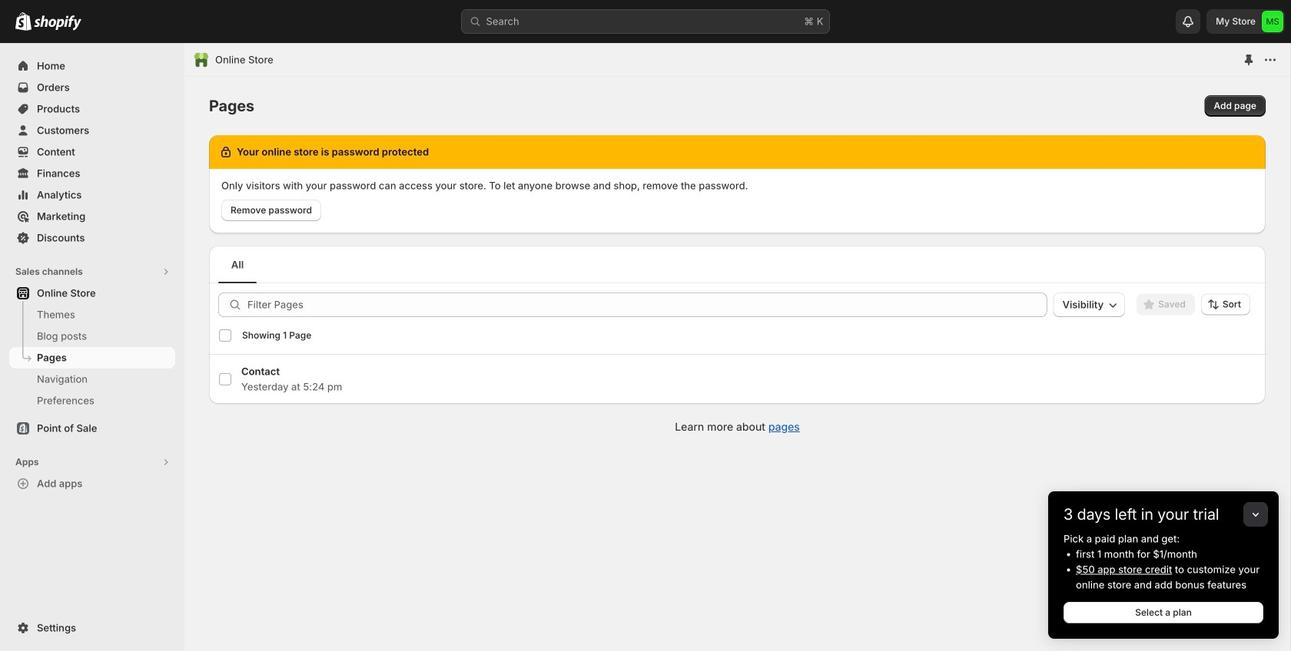 Task type: describe. For each thing, give the bounding box(es) containing it.
1 horizontal spatial shopify image
[[34, 15, 81, 31]]



Task type: vqa. For each thing, say whether or not it's contained in the screenshot.
1 associated with 1
no



Task type: locate. For each thing, give the bounding box(es) containing it.
shopify image
[[15, 12, 32, 31], [34, 15, 81, 31]]

my store image
[[1262, 11, 1284, 32]]

online store image
[[194, 52, 209, 68]]

0 horizontal spatial shopify image
[[15, 12, 32, 31]]



